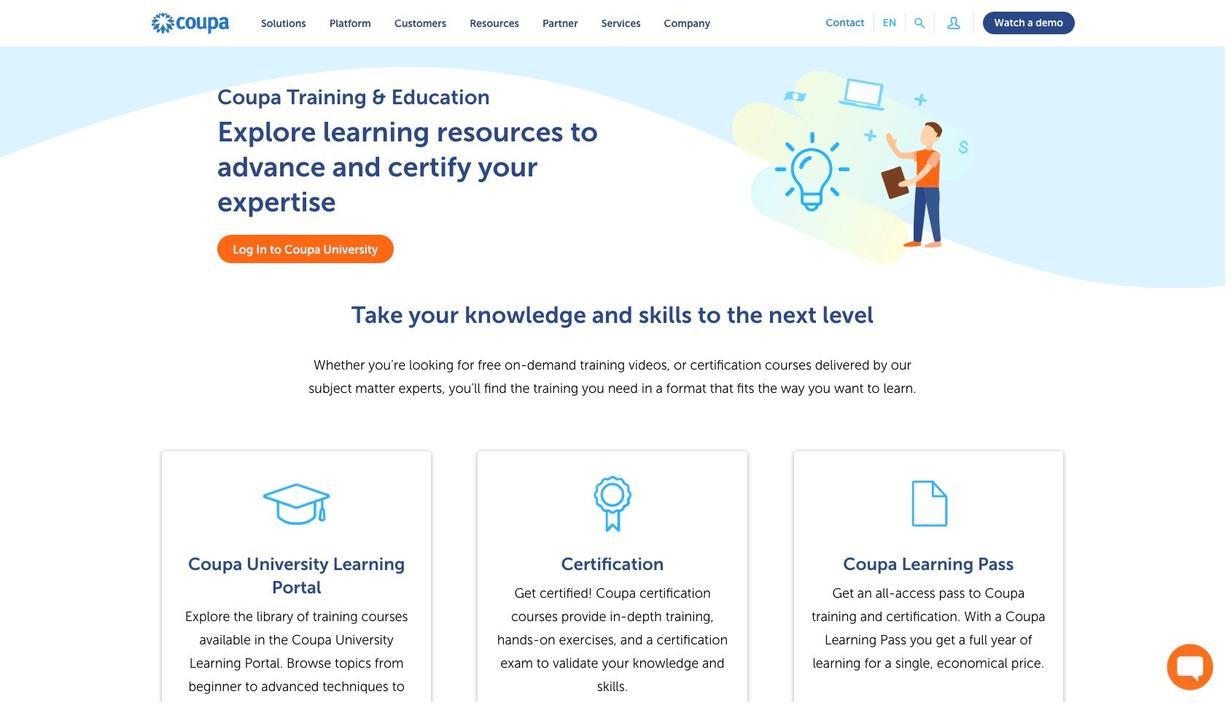Task type: locate. For each thing, give the bounding box(es) containing it.
mag glass image
[[915, 18, 925, 29]]

home image
[[150, 12, 230, 35]]

platform_user_centric image
[[944, 12, 965, 33]]



Task type: describe. For each thing, give the bounding box(es) containing it.
training and education resources image
[[732, 70, 975, 265]]



Task type: vqa. For each thing, say whether or not it's contained in the screenshot.
mag glass icon
yes



